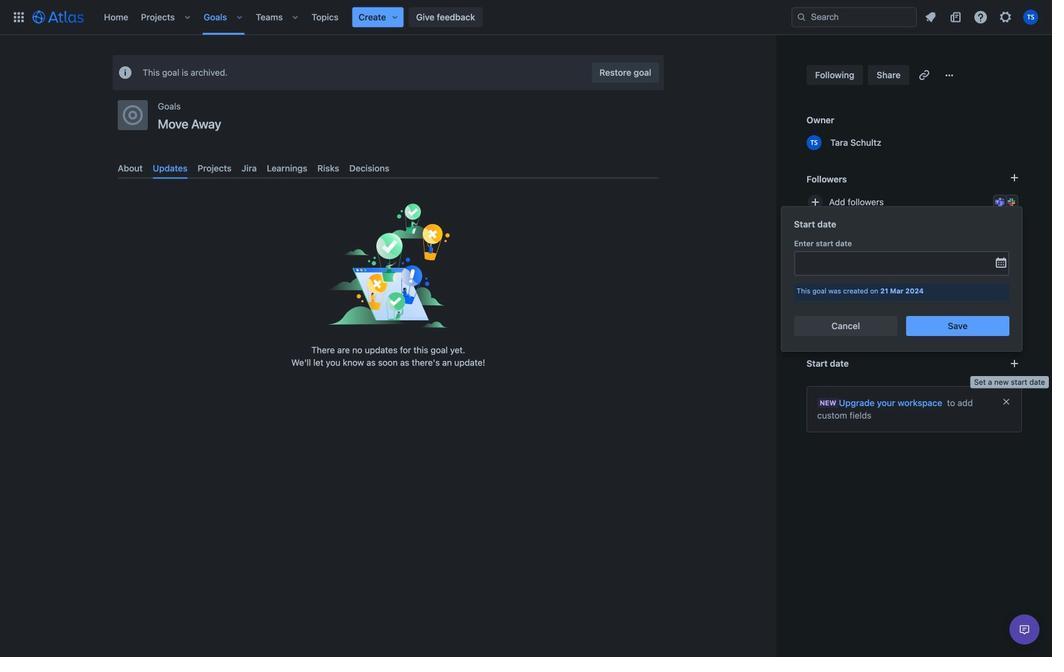 Task type: locate. For each thing, give the bounding box(es) containing it.
None search field
[[792, 7, 917, 27]]

switch to... image
[[11, 10, 26, 25]]

settings image
[[998, 10, 1013, 25]]

tooltip
[[970, 376, 1049, 389]]

banner
[[0, 0, 1052, 35]]

tab list
[[113, 158, 664, 179]]

None field
[[795, 252, 994, 275]]

set start date image
[[1007, 356, 1022, 371]]

add follower image
[[808, 195, 823, 210]]

help image
[[973, 10, 988, 25]]

notifications image
[[923, 10, 938, 25]]

open calendar image
[[994, 255, 1008, 270]]

info image
[[118, 65, 133, 80]]

msteams logo showing  channels are connected to this goal image
[[995, 197, 1005, 207]]



Task type: describe. For each thing, give the bounding box(es) containing it.
Search field
[[792, 7, 917, 27]]

account image
[[1023, 10, 1038, 25]]

top element
[[8, 0, 792, 35]]

search image
[[797, 12, 807, 22]]

goal icon image
[[123, 105, 143, 125]]

close banner image
[[1001, 397, 1011, 407]]

slack logo showing nan channels are connected to this goal image
[[1006, 197, 1017, 207]]

add a follower image
[[1007, 170, 1022, 185]]

more icon image
[[942, 68, 957, 83]]

open intercom messenger image
[[1017, 623, 1032, 638]]



Task type: vqa. For each thing, say whether or not it's contained in the screenshot.
Add Follower Image
yes



